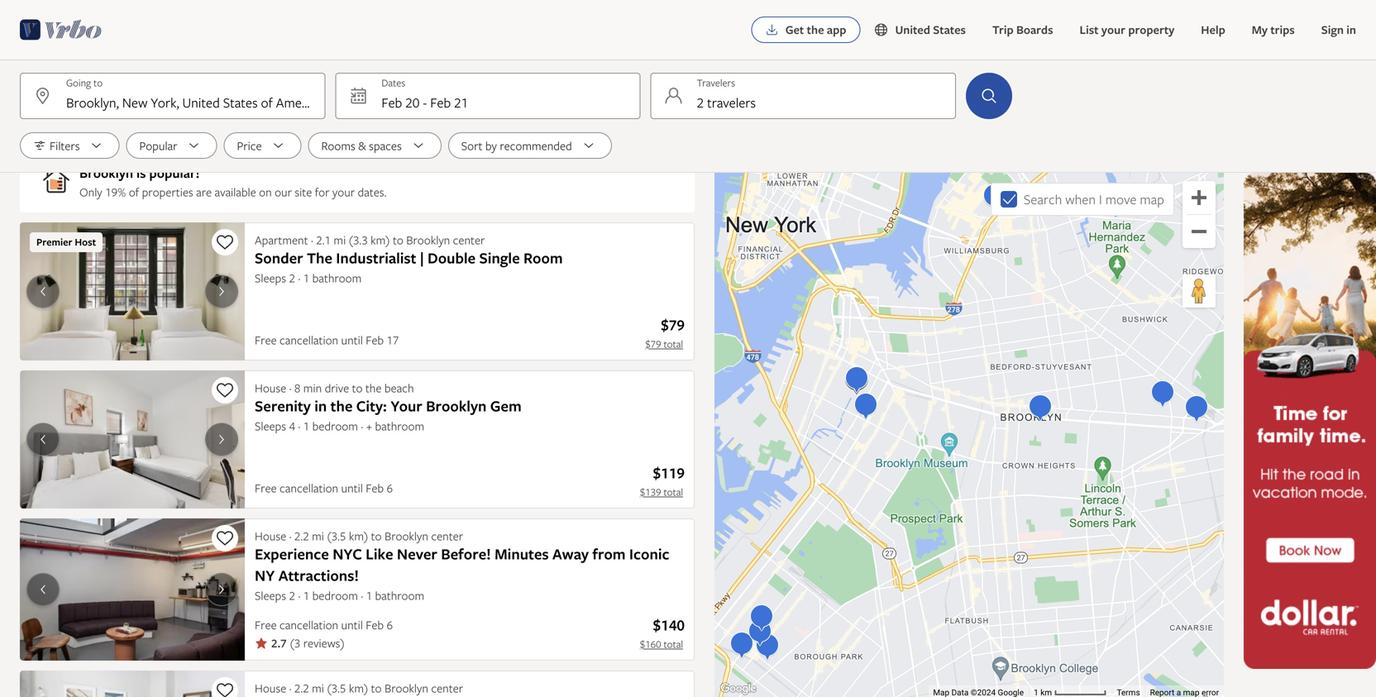 Task type: describe. For each thing, give the bounding box(es) containing it.
brooklyn inside brooklyn is popular! only 19% of properties are available on our site for your dates.
[[79, 164, 133, 182]]

for
[[315, 184, 330, 200]]

get the app link
[[752, 17, 861, 43]]

bedroom inside house · 8 min drive to the beach serenity in the city: your brooklyn gem sleeps 4 · 1 bedroom ·  + bathroom
[[312, 418, 358, 434]]

· right 4
[[298, 418, 301, 434]]

|
[[420, 248, 424, 268]]

search when i move map
[[1024, 190, 1165, 209]]

1 free cancellation until feb 6 from the top
[[255, 480, 393, 496]]

travelers
[[708, 93, 756, 112]]

show next image for serenity in the city: your brooklyn gem image
[[212, 433, 232, 446]]

21
[[454, 93, 469, 112]]

when
[[1066, 190, 1096, 209]]

0 vertical spatial your
[[1102, 22, 1126, 38]]

of for states
[[261, 93, 273, 112]]

$119 $139 total
[[640, 463, 685, 499]]

serenity
[[255, 396, 311, 416]]

nyc
[[333, 544, 362, 564]]

2 6 from the top
[[387, 617, 393, 633]]

ny
[[255, 566, 275, 586]]

brooklyn, new york, united states of america
[[66, 93, 323, 112]]

 +
[[366, 418, 372, 434]]

sleeps inside house · 2.2 mi (3.5 km) to brooklyn center experience nyc like never before! minutes away from iconic ny attractions! sleeps 2 · 1 bedroom · 1 bathroom
[[255, 588, 286, 604]]

is
[[137, 164, 146, 182]]

double
[[428, 248, 476, 268]]

only
[[79, 184, 102, 200]]

help
[[1202, 22, 1226, 38]]

min
[[303, 380, 322, 396]]

google image
[[719, 681, 758, 698]]

3 cancellation from the top
[[280, 617, 339, 633]]

$119
[[653, 463, 685, 483]]

house for serenity in the city: your brooklyn gem
[[255, 380, 286, 396]]

united states button
[[861, 13, 980, 46]]

show previous image for serenity in the city: your brooklyn gem image
[[33, 433, 53, 446]]

2 vertical spatial km)
[[349, 681, 368, 696]]

$140
[[653, 615, 685, 635]]

cancellation for in
[[280, 480, 339, 496]]

iconic
[[630, 544, 670, 564]]

in inside dropdown button
[[1347, 22, 1357, 38]]

property
[[1129, 22, 1175, 38]]

rooms & spaces button
[[308, 132, 442, 159]]

1 vertical spatial $79
[[646, 337, 662, 351]]

host
[[75, 235, 96, 249]]

km) for like
[[349, 528, 368, 544]]

total for $119
[[664, 485, 683, 499]]

feb left 17
[[366, 332, 384, 348]]

to for house · 2.2 mi (3.5 km) to brooklyn center
[[371, 681, 382, 696]]

price button
[[224, 132, 302, 159]]

2 travelers button
[[651, 73, 956, 119]]

move
[[1106, 190, 1137, 209]]

$140 $160 total
[[640, 615, 685, 651]]

my trips
[[1253, 22, 1295, 38]]

show previous image for experience nyc like never before! minutes away from iconic ny attractions! image
[[33, 583, 53, 597]]

list your property link
[[1067, 13, 1188, 46]]

feb 20 - feb 21
[[382, 93, 469, 112]]

total for $140
[[664, 638, 683, 651]]

single
[[479, 248, 520, 268]]

map region
[[715, 173, 1225, 698]]

to for house · 2.2 mi (3.5 km) to brooklyn center experience nyc like never before! minutes away from iconic ny attractions! sleeps 2 · 1 bedroom · 1 bathroom
[[371, 528, 382, 544]]

to inside house · 8 min drive to the beach serenity in the city: your brooklyn gem sleeps 4 · 1 bedroom ·  + bathroom
[[352, 380, 363, 396]]

room image for serenity in the city: your brooklyn gem
[[20, 371, 245, 509]]

2 inside dropdown button
[[697, 93, 704, 112]]

of for 19%
[[129, 184, 139, 200]]

sleeps inside house · 8 min drive to the beach serenity in the city: your brooklyn gem sleeps 4 · 1 bedroom ·  + bathroom
[[255, 418, 286, 434]]

search
[[1024, 190, 1063, 209]]

small image
[[874, 22, 896, 37]]

feb right - on the top left of the page
[[430, 93, 451, 112]]

sort by recommended button
[[448, 132, 612, 159]]

1 horizontal spatial the
[[366, 380, 382, 396]]

0 horizontal spatial the
[[331, 396, 353, 416]]

price
[[237, 138, 262, 153]]

Save Experience NYC Like Never Before! Minutes Away from Iconic NY Attractions! to a trip checkbox
[[212, 525, 238, 552]]

-
[[423, 93, 427, 112]]

3 free from the top
[[255, 617, 277, 633]]

states inside dropdown button
[[223, 93, 258, 112]]

sign in button
[[1309, 13, 1370, 46]]

apartment · 2.1 mi (3.3 km) to brooklyn center sonder the industrialist | double single room sleeps 2 · 1 bathroom
[[255, 232, 563, 286]]

trips
[[1271, 22, 1295, 38]]

brooklyn is popular! only 19% of properties are available on our site for your dates.
[[79, 164, 387, 200]]

1 down like
[[366, 588, 372, 604]]

free for serenity in the city: your brooklyn gem
[[255, 480, 277, 496]]

vrbo logo image
[[20, 17, 102, 43]]

apartment
[[255, 232, 308, 248]]

list
[[1080, 22, 1099, 38]]

· down (3
[[289, 681, 292, 696]]

from
[[593, 544, 626, 564]]

popular
[[139, 138, 177, 153]]

2.2 for house · 2.2 mi (3.5 km) to brooklyn center experience nyc like never before! minutes away from iconic ny attractions! sleeps 2 · 1 bedroom · 1 bathroom
[[294, 528, 309, 544]]

experience
[[255, 544, 329, 564]]

dates.
[[358, 184, 387, 200]]

brooklyn for house · 2.2 mi (3.5 km) to brooklyn center
[[385, 681, 429, 696]]

brooklyn for apartment · 2.1 mi (3.3 km) to brooklyn center sonder the industrialist | double single room sleeps 2 · 1 bathroom
[[406, 232, 450, 248]]

bathroom inside house · 8 min drive to the beach serenity in the city: your brooklyn gem sleeps 4 · 1 bedroom ·  + bathroom
[[375, 418, 425, 434]]

away
[[553, 544, 589, 564]]

&
[[358, 138, 366, 153]]

premier host
[[36, 235, 96, 249]]

$139
[[640, 485, 662, 499]]

bathroom inside apartment · 2.1 mi (3.3 km) to brooklyn center sonder the industrialist | double single room sleeps 2 · 1 bathroom
[[312, 270, 362, 286]]

trip boards link
[[980, 13, 1067, 46]]

premier
[[36, 235, 72, 249]]

our
[[275, 184, 292, 200]]

sign in
[[1322, 22, 1357, 38]]

Save Sonder The Industrialist | Double Single Room to a trip checkbox
[[212, 229, 238, 256]]

$160 total button
[[639, 638, 685, 651]]

2 travelers
[[697, 93, 756, 112]]

mi for nyc
[[312, 528, 324, 544]]

before!
[[441, 544, 491, 564]]

spaces
[[369, 138, 402, 153]]

sign
[[1322, 22, 1344, 38]]

america
[[276, 93, 323, 112]]

app
[[827, 22, 847, 38]]

2.1
[[316, 232, 331, 248]]

new
[[122, 93, 148, 112]]

feb left 20
[[382, 93, 402, 112]]

united inside dropdown button
[[182, 93, 220, 112]]

states inside button
[[934, 22, 966, 38]]

your inside brooklyn is popular! only 19% of properties are available on our site for your dates.
[[333, 184, 355, 200]]

$139 total button
[[639, 485, 685, 499]]

$79 total button
[[644, 337, 685, 351]]

show previous image for sonder the industrialist | double single room image
[[33, 285, 53, 298]]

room image for sonder the industrialist | double single room
[[20, 223, 245, 361]]

rooms & spaces
[[321, 138, 402, 153]]

2 inside apartment · 2.1 mi (3.3 km) to brooklyn center sonder the industrialist | double single room sleeps 2 · 1 bathroom
[[289, 270, 295, 286]]

2 free cancellation until feb 6 from the top
[[255, 617, 393, 633]]

feb up house · 2.2 mi (3.5 km) to brooklyn center
[[366, 617, 384, 633]]

17
[[387, 332, 399, 348]]

download the app button image
[[766, 23, 779, 36]]

1 inside house · 8 min drive to the beach serenity in the city: your brooklyn gem sleeps 4 · 1 bedroom ·  + bathroom
[[303, 418, 310, 434]]

city:
[[356, 396, 387, 416]]

sonder
[[255, 248, 303, 268]]

industrialist
[[336, 248, 417, 268]]



Task type: locate. For each thing, give the bounding box(es) containing it.
mi right 2.1
[[334, 232, 346, 248]]

6
[[387, 480, 393, 496], [387, 617, 393, 633]]

house · 2.2 mi (3.5 km) to brooklyn center experience nyc like never before! minutes away from iconic ny attractions! sleeps 2 · 1 bedroom · 1 bathroom
[[255, 528, 670, 604]]

center for before!
[[431, 528, 463, 544]]

1 6 from the top
[[387, 480, 393, 496]]

in inside house · 8 min drive to the beach serenity in the city: your brooklyn gem sleeps 4 · 1 bedroom ·  + bathroom
[[315, 396, 327, 416]]

:lobby area image
[[20, 519, 245, 661]]

1 vertical spatial cancellation
[[280, 480, 339, 496]]

bedroom with a comfortable queen size bed image
[[20, 671, 245, 698]]

20
[[406, 93, 420, 112]]

mi inside house · 2.2 mi (3.5 km) to brooklyn center experience nyc like never before! minutes away from iconic ny attractions! sleeps 2 · 1 bedroom · 1 bathroom
[[312, 528, 324, 544]]

2.2 for house · 2.2 mi (3.5 km) to brooklyn center
[[294, 681, 309, 696]]

feb 20 - feb 21 button
[[335, 73, 641, 119]]

house up ny
[[255, 528, 286, 544]]

2.7 (3 reviews)
[[271, 635, 345, 652]]

1 vertical spatial free cancellation until feb 6
[[255, 617, 393, 633]]

(3.5
[[327, 528, 346, 544], [327, 681, 346, 696]]

km)
[[371, 232, 390, 248], [349, 528, 368, 544], [349, 681, 368, 696]]

room image
[[20, 223, 245, 361], [20, 371, 245, 509]]

until left 17
[[341, 332, 363, 348]]

house · 2.2 mi (3.5 km) to brooklyn center
[[255, 681, 463, 696]]

beach
[[385, 380, 414, 396]]

site
[[295, 184, 312, 200]]

states left trip
[[934, 22, 966, 38]]

of
[[261, 93, 273, 112], [129, 184, 139, 200]]

attractions!
[[279, 566, 359, 586]]

the left city:
[[331, 396, 353, 416]]

minutes
[[495, 544, 549, 564]]

2 cancellation from the top
[[280, 480, 339, 496]]

1 bedroom from the top
[[312, 418, 358, 434]]

1 inside apartment · 2.1 mi (3.3 km) to brooklyn center sonder the industrialist | double single room sleeps 2 · 1 bathroom
[[303, 270, 310, 286]]

1 vertical spatial total
[[664, 485, 683, 499]]

free for sonder the industrialist | double single room
[[255, 332, 277, 348]]

1 vertical spatial 2
[[289, 270, 295, 286]]

0 vertical spatial $79
[[661, 315, 685, 335]]

bathroom
[[312, 270, 362, 286], [375, 418, 425, 434], [375, 588, 425, 604]]

1 right 4
[[303, 418, 310, 434]]

mi inside apartment · 2.1 mi (3.3 km) to brooklyn center sonder the industrialist | double single room sleeps 2 · 1 bathroom
[[334, 232, 346, 248]]

0 vertical spatial united
[[896, 22, 931, 38]]

bathroom down the
[[312, 270, 362, 286]]

1 until from the top
[[341, 332, 363, 348]]

until for city:
[[341, 480, 363, 496]]

2.2 inside house · 2.2 mi (3.5 km) to brooklyn center experience nyc like never before! minutes away from iconic ny attractions! sleeps 2 · 1 bedroom · 1 bathroom
[[294, 528, 309, 544]]

1 horizontal spatial united
[[896, 22, 931, 38]]

cancellation for sonder
[[280, 332, 339, 348]]

reviews)
[[303, 635, 345, 651]]

your right list at the top right of the page
[[1102, 22, 1126, 38]]

house for experience nyc like never before! minutes away from iconic ny attractions!
[[255, 528, 286, 544]]

2 until from the top
[[341, 480, 363, 496]]

2 vertical spatial 2
[[289, 588, 295, 604]]

sleeps down ny
[[255, 588, 286, 604]]

total for $79
[[664, 337, 683, 351]]

center for double
[[453, 232, 485, 248]]

0 vertical spatial bedroom
[[312, 418, 358, 434]]

until up nyc
[[341, 480, 363, 496]]

0 vertical spatial 6
[[387, 480, 393, 496]]

1 vertical spatial states
[[223, 93, 258, 112]]

Save Relaxing Overnight Stay! Pets Allowed, Free Breakfast, Near Brooklyn Bridge to a trip checkbox
[[212, 678, 238, 698]]

1
[[303, 270, 310, 286], [303, 418, 310, 434], [303, 588, 310, 604], [366, 588, 372, 604]]

mi left nyc
[[312, 528, 324, 544]]

2 vertical spatial sleeps
[[255, 588, 286, 604]]

1 vertical spatial until
[[341, 480, 363, 496]]

2 down sonder
[[289, 270, 295, 286]]

1 vertical spatial of
[[129, 184, 139, 200]]

1 vertical spatial united
[[182, 93, 220, 112]]

trip boards
[[993, 22, 1054, 38]]

1 free from the top
[[255, 332, 277, 348]]

united states
[[896, 22, 966, 38]]

center inside apartment · 2.1 mi (3.3 km) to brooklyn center sonder the industrialist | double single room sleeps 2 · 1 bathroom
[[453, 232, 485, 248]]

drive
[[325, 380, 349, 396]]

0 vertical spatial sleeps
[[255, 270, 286, 286]]

1 total from the top
[[664, 337, 683, 351]]

0 vertical spatial mi
[[334, 232, 346, 248]]

3 until from the top
[[341, 617, 363, 633]]

feb down  +
[[366, 480, 384, 496]]

1 vertical spatial sleeps
[[255, 418, 286, 434]]

km) inside house · 2.2 mi (3.5 km) to brooklyn center experience nyc like never before! minutes away from iconic ny attractions! sleeps 2 · 1 bedroom · 1 bathroom
[[349, 528, 368, 544]]

bedroom
[[312, 418, 358, 434], [312, 588, 358, 604]]

free cancellation until feb 17
[[255, 332, 399, 348]]

bathroom down your at the bottom left
[[375, 418, 425, 434]]

by
[[486, 138, 497, 153]]

total inside "$79 $79 total"
[[664, 337, 683, 351]]

of left america
[[261, 93, 273, 112]]

1 vertical spatial 6
[[387, 617, 393, 633]]

i
[[1100, 190, 1103, 209]]

free cancellation until feb 6 up reviews)
[[255, 617, 393, 633]]

house down 2.7
[[255, 681, 286, 696]]

house · 8 min drive to the beach serenity in the city: your brooklyn gem sleeps 4 · 1 bedroom ·  + bathroom
[[255, 380, 522, 434]]

1 vertical spatial km)
[[349, 528, 368, 544]]

1 horizontal spatial your
[[1102, 22, 1126, 38]]

mi for the
[[334, 232, 346, 248]]

2 vertical spatial house
[[255, 681, 286, 696]]

2 (3.5 from the top
[[327, 681, 346, 696]]

1 horizontal spatial in
[[1347, 22, 1357, 38]]

sleeps left 4
[[255, 418, 286, 434]]

Save Serenity in the City: Your Brooklyn Gem to a trip checkbox
[[212, 377, 238, 404]]

1 down attractions! at bottom left
[[303, 588, 310, 604]]

0 vertical spatial cancellation
[[280, 332, 339, 348]]

2 horizontal spatial the
[[807, 22, 825, 38]]

cancellation
[[280, 332, 339, 348], [280, 480, 339, 496], [280, 617, 339, 633]]

2 vertical spatial center
[[431, 681, 463, 696]]

1 vertical spatial (3.5
[[327, 681, 346, 696]]

0 vertical spatial states
[[934, 22, 966, 38]]

2.2 up attractions! at bottom left
[[294, 528, 309, 544]]

brooklyn
[[79, 164, 133, 182], [406, 232, 450, 248], [426, 396, 487, 416], [385, 528, 429, 544], [385, 681, 429, 696]]

· down nyc
[[361, 588, 363, 604]]

united right york,
[[182, 93, 220, 112]]

total inside the $119 $139 total
[[664, 485, 683, 499]]

2 inside house · 2.2 mi (3.5 km) to brooklyn center experience nyc like never before! minutes away from iconic ny attractions! sleeps 2 · 1 bedroom · 1 bathroom
[[289, 588, 295, 604]]

rooms
[[321, 138, 356, 153]]

like
[[366, 544, 393, 564]]

· down sonder
[[298, 270, 301, 286]]

3 house from the top
[[255, 681, 286, 696]]

3 total from the top
[[664, 638, 683, 651]]

(3.5 for house · 2.2 mi (3.5 km) to brooklyn center experience nyc like never before! minutes away from iconic ny attractions! sleeps 2 · 1 bedroom · 1 bathroom
[[327, 528, 346, 544]]

center inside house · 2.2 mi (3.5 km) to brooklyn center experience nyc like never before! minutes away from iconic ny attractions! sleeps 2 · 1 bedroom · 1 bathroom
[[431, 528, 463, 544]]

(3.5 for house · 2.2 mi (3.5 km) to brooklyn center
[[327, 681, 346, 696]]

0 vertical spatial in
[[1347, 22, 1357, 38]]

1 vertical spatial bathroom
[[375, 418, 425, 434]]

1 2.2 from the top
[[294, 528, 309, 544]]

2 vertical spatial cancellation
[[280, 617, 339, 633]]

the left beach
[[366, 380, 382, 396]]

united
[[896, 22, 931, 38], [182, 93, 220, 112]]

1 sleeps from the top
[[255, 270, 286, 286]]

properties
[[142, 184, 193, 200]]

your
[[391, 396, 423, 416]]

boards
[[1017, 22, 1054, 38]]

house inside house · 8 min drive to the beach serenity in the city: your brooklyn gem sleeps 4 · 1 bedroom ·  + bathroom
[[255, 380, 286, 396]]

cancellation up 2.7 (3 reviews) on the left of the page
[[280, 617, 339, 633]]

of inside brooklyn is popular! only 19% of properties are available on our site for your dates.
[[129, 184, 139, 200]]

1 horizontal spatial states
[[934, 22, 966, 38]]

sort by recommended
[[462, 138, 572, 153]]

brooklyn inside apartment · 2.1 mi (3.3 km) to brooklyn center sonder the industrialist | double single room sleeps 2 · 1 bathroom
[[406, 232, 450, 248]]

(3.5 up attractions! at bottom left
[[327, 528, 346, 544]]

united right app
[[896, 22, 931, 38]]

free cancellation until feb 6 down 4
[[255, 480, 393, 496]]

0 horizontal spatial states
[[223, 93, 258, 112]]

map
[[1140, 190, 1165, 209]]

2.2 down 2.7 (3 reviews) on the left of the page
[[294, 681, 309, 696]]

1 vertical spatial bedroom
[[312, 588, 358, 604]]

0 vertical spatial center
[[453, 232, 485, 248]]

0 vertical spatial 2.2
[[294, 528, 309, 544]]

$160
[[640, 638, 662, 651]]

in right sign
[[1347, 22, 1357, 38]]

1 down the
[[303, 270, 310, 286]]

0 vertical spatial km)
[[371, 232, 390, 248]]

are
[[196, 184, 212, 200]]

popular!
[[149, 164, 200, 182]]

brooklyn for house · 2.2 mi (3.5 km) to brooklyn center experience nyc like never before! minutes away from iconic ny attractions! sleeps 2 · 1 bedroom · 1 bathroom
[[385, 528, 429, 544]]

to inside house · 2.2 mi (3.5 km) to brooklyn center experience nyc like never before! minutes away from iconic ny attractions! sleeps 2 · 1 bedroom · 1 bathroom
[[371, 528, 382, 544]]

1 horizontal spatial of
[[261, 93, 273, 112]]

2 left 'travelers'
[[697, 93, 704, 112]]

(3.5 inside house · 2.2 mi (3.5 km) to brooklyn center experience nyc like never before! minutes away from iconic ny attractions! sleeps 2 · 1 bedroom · 1 bathroom
[[327, 528, 346, 544]]

my trips link
[[1239, 13, 1309, 46]]

sleeps inside apartment · 2.1 mi (3.3 km) to brooklyn center sonder the industrialist | double single room sleeps 2 · 1 bathroom
[[255, 270, 286, 286]]

mi down reviews)
[[312, 681, 324, 696]]

2 vertical spatial free
[[255, 617, 277, 633]]

2 sleeps from the top
[[255, 418, 286, 434]]

· up attractions! at bottom left
[[289, 528, 292, 544]]

bedroom down attractions! at bottom left
[[312, 588, 358, 604]]

· left 8
[[289, 380, 292, 396]]

bedroom left  +
[[312, 418, 358, 434]]

your right for
[[333, 184, 355, 200]]

states
[[934, 22, 966, 38], [223, 93, 258, 112]]

my
[[1253, 22, 1268, 38]]

bedroom inside house · 2.2 mi (3.5 km) to brooklyn center experience nyc like never before! minutes away from iconic ny attractions! sleeps 2 · 1 bedroom · 1 bathroom
[[312, 588, 358, 604]]

1 vertical spatial 2.2
[[294, 681, 309, 696]]

in
[[1347, 22, 1357, 38], [315, 396, 327, 416]]

2 down attractions! at bottom left
[[289, 588, 295, 604]]

· left  +
[[361, 418, 363, 434]]

0 vertical spatial until
[[341, 332, 363, 348]]

0 vertical spatial 2
[[697, 93, 704, 112]]

of right 19%
[[129, 184, 139, 200]]

the right get
[[807, 22, 825, 38]]

1 vertical spatial in
[[315, 396, 327, 416]]

1 vertical spatial your
[[333, 184, 355, 200]]

3 sleeps from the top
[[255, 588, 286, 604]]

gem
[[490, 396, 522, 416]]

0 horizontal spatial of
[[129, 184, 139, 200]]

free
[[255, 332, 277, 348], [255, 480, 277, 496], [255, 617, 277, 633]]

bathroom down never
[[375, 588, 425, 604]]

0 horizontal spatial in
[[315, 396, 327, 416]]

2 vertical spatial until
[[341, 617, 363, 633]]

of inside dropdown button
[[261, 93, 273, 112]]

total inside '$140 $160 total'
[[664, 638, 683, 651]]

1 vertical spatial room image
[[20, 371, 245, 509]]

1 room image from the top
[[20, 223, 245, 361]]

0 vertical spatial of
[[261, 93, 273, 112]]

$79 $79 total
[[646, 315, 685, 351]]

search image
[[980, 86, 1000, 106]]

to for apartment · 2.1 mi (3.3 km) to brooklyn center sonder the industrialist | double single room sleeps 2 · 1 bathroom
[[393, 232, 404, 248]]

2.2
[[294, 528, 309, 544], [294, 681, 309, 696]]

center
[[453, 232, 485, 248], [431, 528, 463, 544], [431, 681, 463, 696]]

2 vertical spatial bathroom
[[375, 588, 425, 604]]

2 2.2 from the top
[[294, 681, 309, 696]]

show next image for sonder the industrialist | double single room image
[[212, 285, 232, 298]]

2 vertical spatial mi
[[312, 681, 324, 696]]

(3.5 down reviews)
[[327, 681, 346, 696]]

until for industrialist
[[341, 332, 363, 348]]

2
[[697, 93, 704, 112], [289, 270, 295, 286], [289, 588, 295, 604]]

to inside apartment · 2.1 mi (3.3 km) to brooklyn center sonder the industrialist | double single room sleeps 2 · 1 bathroom
[[393, 232, 404, 248]]

states up price
[[223, 93, 258, 112]]

0 vertical spatial house
[[255, 380, 286, 396]]

2 bedroom from the top
[[312, 588, 358, 604]]

2.7
[[271, 636, 287, 652]]

free cancellation until feb 6
[[255, 480, 393, 496], [255, 617, 393, 633]]

cancellation up 'min'
[[280, 332, 339, 348]]

2 room image from the top
[[20, 371, 245, 509]]

1 house from the top
[[255, 380, 286, 396]]

list your property
[[1080, 22, 1175, 38]]

0 vertical spatial (3.5
[[327, 528, 346, 544]]

show next image for experience nyc like never before! minutes away from iconic ny attractions! image
[[212, 583, 232, 597]]

get
[[786, 22, 804, 38]]

until up reviews)
[[341, 617, 363, 633]]

never
[[397, 544, 438, 564]]

house
[[255, 380, 286, 396], [255, 528, 286, 544], [255, 681, 286, 696]]

0 vertical spatial free
[[255, 332, 277, 348]]

trip
[[993, 22, 1014, 38]]

house left 8
[[255, 380, 286, 396]]

mi
[[334, 232, 346, 248], [312, 528, 324, 544], [312, 681, 324, 696]]

1 vertical spatial house
[[255, 528, 286, 544]]

house inside house · 2.2 mi (3.5 km) to brooklyn center experience nyc like never before! minutes away from iconic ny attractions! sleeps 2 · 1 bedroom · 1 bathroom
[[255, 528, 286, 544]]

2 free from the top
[[255, 480, 277, 496]]

1 vertical spatial center
[[431, 528, 463, 544]]

km) for industrialist
[[371, 232, 390, 248]]

brooklyn inside house · 2.2 mi (3.5 km) to brooklyn center experience nyc like never before! minutes away from iconic ny attractions! sleeps 2 · 1 bedroom · 1 bathroom
[[385, 528, 429, 544]]

1 (3.5 from the top
[[327, 528, 346, 544]]

sort
[[462, 138, 483, 153]]

0 vertical spatial total
[[664, 337, 683, 351]]

brooklyn, new york, united states of america button
[[20, 73, 325, 119]]

· left 2.1
[[311, 232, 313, 248]]

bathroom inside house · 2.2 mi (3.5 km) to brooklyn center experience nyc like never before! minutes away from iconic ny attractions! sleeps 2 · 1 bedroom · 1 bathroom
[[375, 588, 425, 604]]

in right 8
[[315, 396, 327, 416]]

4
[[289, 418, 295, 434]]

1 cancellation from the top
[[280, 332, 339, 348]]

brooklyn inside house · 8 min drive to the beach serenity in the city: your brooklyn gem sleeps 4 · 1 bedroom ·  + bathroom
[[426, 396, 487, 416]]

0 horizontal spatial your
[[333, 184, 355, 200]]

sleeps down sonder
[[255, 270, 286, 286]]

0 vertical spatial bathroom
[[312, 270, 362, 286]]

km) inside apartment · 2.1 mi (3.3 km) to brooklyn center sonder the industrialist | double single room sleeps 2 · 1 bathroom
[[371, 232, 390, 248]]

1 vertical spatial free
[[255, 480, 277, 496]]

1 vertical spatial mi
[[312, 528, 324, 544]]

6 up like
[[387, 480, 393, 496]]

filters button
[[20, 132, 120, 159]]

8
[[294, 380, 301, 396]]

6 up house · 2.2 mi (3.5 km) to brooklyn center
[[387, 617, 393, 633]]

2 vertical spatial total
[[664, 638, 683, 651]]

total
[[664, 337, 683, 351], [664, 485, 683, 499], [664, 638, 683, 651]]

· down attractions! at bottom left
[[298, 588, 301, 604]]

0 vertical spatial room image
[[20, 223, 245, 361]]

york,
[[151, 93, 179, 112]]

united inside button
[[896, 22, 931, 38]]

2 house from the top
[[255, 528, 286, 544]]

(3.3
[[349, 232, 368, 248]]

2 total from the top
[[664, 485, 683, 499]]

room
[[524, 248, 563, 268]]

cancellation down 4
[[280, 480, 339, 496]]

$79
[[661, 315, 685, 335], [646, 337, 662, 351]]

0 horizontal spatial united
[[182, 93, 220, 112]]

xsmall image
[[255, 637, 268, 650]]

on
[[259, 184, 272, 200]]

0 vertical spatial free cancellation until feb 6
[[255, 480, 393, 496]]



Task type: vqa. For each thing, say whether or not it's contained in the screenshot.
My trips link
yes



